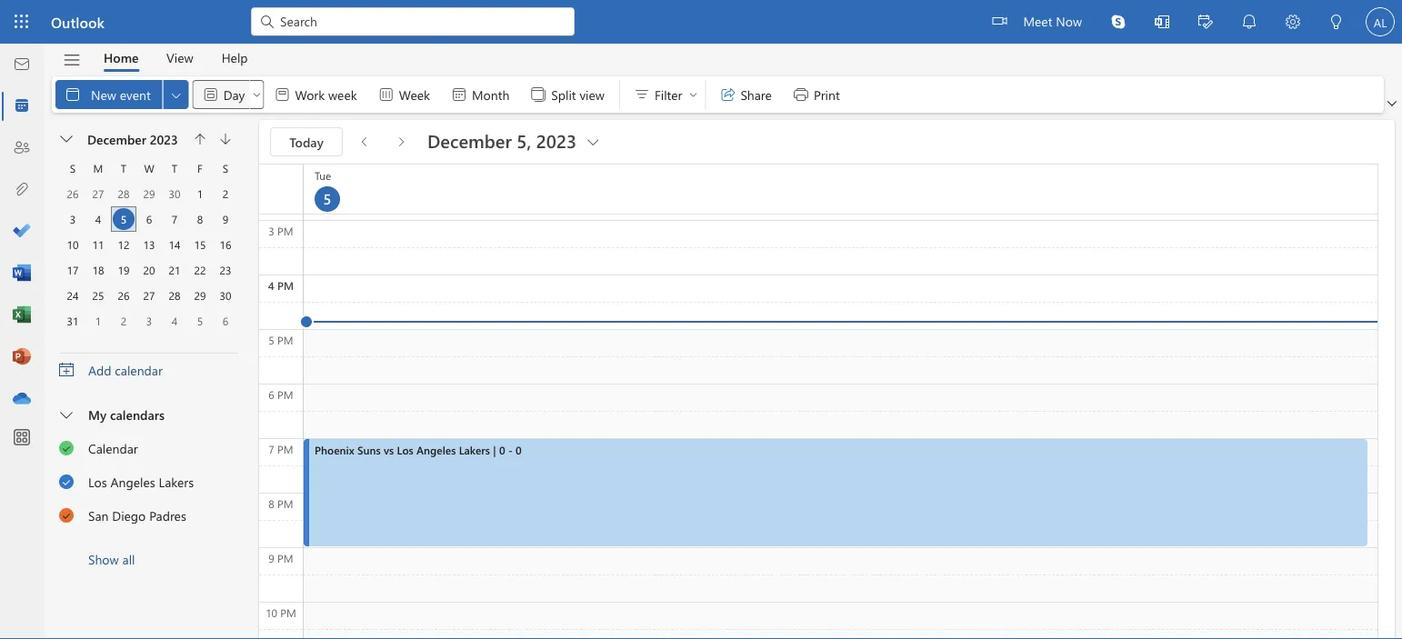 Task type: vqa. For each thing, say whether or not it's contained in the screenshot.


Task type: describe. For each thing, give the bounding box(es) containing it.
1 vertical spatial 6 button
[[215, 310, 236, 332]]

pm for 9 pm
[[278, 551, 293, 566]]

padres
[[149, 507, 186, 524]]

work
[[295, 86, 325, 103]]

8 pm
[[269, 497, 293, 511]]

5 up the '6 pm'
[[269, 333, 275, 347]]


[[1112, 15, 1126, 29]]

3 pm
[[269, 224, 293, 238]]

december for december 2023
[[87, 131, 146, 147]]

1 vertical spatial 28 button
[[164, 285, 186, 307]]

0 horizontal spatial 6 button
[[138, 208, 160, 230]]

phoenix suns vs los angeles lakers | 0 - 0
[[315, 443, 522, 458]]

 share
[[719, 86, 772, 104]]

-
[[508, 443, 513, 458]]

0 vertical spatial 2
[[223, 186, 229, 201]]

tue 5
[[315, 168, 331, 208]]

7 for 7
[[172, 212, 178, 226]]


[[1155, 15, 1170, 29]]

 for  popup button
[[1388, 99, 1397, 108]]

15
[[194, 237, 206, 252]]


[[719, 86, 737, 104]]

diego
[[112, 507, 146, 524]]

2023 inside dropdown button
[[536, 128, 577, 152]]

pm for 8 pm
[[278, 497, 293, 511]]

 button for 
[[250, 80, 264, 109]]

new
[[91, 86, 116, 103]]

los angeles lakers
[[88, 474, 194, 490]]

pm for 3 pm
[[278, 224, 293, 238]]

1 vertical spatial 6
[[223, 314, 229, 328]]

home
[[104, 49, 139, 66]]

1 horizontal spatial 3 button
[[138, 310, 160, 332]]

t for tuesday element
[[121, 161, 127, 176]]

22
[[194, 263, 206, 277]]

10 for 10
[[67, 237, 79, 252]]

1 horizontal spatial 1
[[197, 186, 203, 201]]

1 vertical spatial lakers
[[159, 474, 194, 490]]

show all
[[88, 551, 135, 568]]

vs
[[384, 443, 394, 458]]

27 for '27' button to the right
[[143, 288, 155, 303]]

1 0 from the left
[[499, 443, 505, 458]]

17 button
[[62, 259, 84, 281]]

excel image
[[13, 307, 31, 325]]

today
[[289, 133, 324, 150]]

0 horizontal spatial 3 button
[[62, 208, 84, 230]]

0 horizontal spatial 30
[[169, 186, 181, 201]]

23
[[220, 263, 231, 277]]

2 horizontal spatial 4
[[268, 278, 274, 293]]

0 vertical spatial 29
[[143, 186, 155, 201]]

 button
[[53, 126, 82, 152]]


[[394, 135, 408, 149]]

 for calendar
[[59, 440, 75, 455]]

more options image
[[259, 197, 303, 214]]

today button
[[270, 127, 343, 156]]

share
[[741, 86, 772, 103]]

calendar
[[88, 440, 138, 457]]

0 horizontal spatial 6
[[146, 212, 152, 226]]

wednesday element
[[136, 156, 162, 181]]

10 for 10 pm
[[266, 606, 277, 620]]

 button
[[1228, 0, 1272, 44]]

8 button
[[189, 208, 211, 230]]

calendar image
[[13, 97, 31, 116]]

5 down 22
[[197, 314, 203, 328]]

help
[[222, 49, 248, 66]]

0 horizontal spatial 28
[[118, 186, 130, 201]]

w
[[144, 161, 154, 176]]

2 vertical spatial 6
[[269, 387, 275, 402]]

 button
[[350, 127, 379, 156]]

0 vertical spatial 28 button
[[113, 183, 135, 205]]

5 cell
[[111, 206, 136, 232]]


[[1241, 13, 1259, 31]]

21 button
[[164, 259, 186, 281]]

december for december 5, 2023
[[428, 128, 512, 152]]

 button for 
[[163, 80, 189, 109]]

 for 
[[688, 89, 699, 100]]

 button
[[1184, 0, 1228, 46]]

1 vertical spatial angeles
[[111, 474, 155, 490]]

december 2023
[[87, 131, 178, 147]]

23 button
[[215, 259, 236, 281]]

11 button
[[87, 234, 109, 256]]

9 button
[[215, 208, 236, 230]]

4 pm
[[268, 278, 294, 293]]

 button
[[187, 126, 213, 152]]

15 button
[[189, 234, 211, 256]]

22 button
[[189, 259, 211, 281]]

1 vertical spatial 2
[[121, 314, 127, 328]]

 for 
[[251, 89, 262, 100]]

16
[[220, 237, 231, 252]]

24 button
[[62, 285, 84, 307]]

pm for 6 pm
[[278, 387, 293, 402]]

meet
[[1024, 12, 1053, 29]]

0 horizontal spatial 1 button
[[87, 310, 109, 332]]

27 for the topmost '27' button
[[92, 186, 104, 201]]

 button
[[1272, 0, 1315, 46]]

pm for 5 pm
[[278, 333, 293, 347]]

t for the thursday "element"
[[172, 161, 177, 176]]

0 vertical spatial 4 button
[[87, 208, 109, 230]]

1 horizontal spatial 27 button
[[138, 285, 160, 307]]

17
[[67, 263, 79, 277]]

my
[[88, 406, 106, 423]]

calendars
[[110, 406, 165, 423]]

pm for 7 pm
[[278, 442, 293, 457]]

 day 
[[202, 86, 262, 104]]

left-rail-appbar navigation
[[4, 44, 40, 420]]

filter for 
[[655, 86, 683, 103]]

people image
[[13, 139, 31, 157]]

 week
[[377, 86, 430, 104]]

share group
[[710, 76, 851, 109]]


[[220, 134, 231, 145]]

1 horizontal spatial 26
[[118, 288, 130, 303]]

2 horizontal spatial 3
[[269, 224, 275, 238]]

angeles inside phoenix suns vs los angeles lakers | 0 - 0 button
[[417, 443, 456, 458]]

0 vertical spatial 27 button
[[87, 183, 109, 205]]

s for sunday element
[[70, 161, 76, 176]]

12
[[118, 237, 130, 252]]

|
[[493, 443, 496, 458]]

 button
[[387, 127, 416, 156]]

filter filter events on your calendar.
[[591, 120, 734, 164]]

s for saturday element
[[223, 161, 228, 176]]

san
[[88, 507, 109, 524]]

week
[[328, 86, 357, 103]]

9 pm
[[269, 551, 293, 566]]

0 vertical spatial 1 button
[[189, 183, 211, 205]]

outlook link
[[51, 0, 105, 44]]

 inside the  popup button
[[169, 88, 183, 102]]

7 button
[[164, 208, 186, 230]]

11
[[92, 237, 104, 252]]


[[195, 134, 206, 145]]

1 vertical spatial 26 button
[[113, 285, 135, 307]]

7 pm
[[269, 442, 293, 457]]

outlook
[[51, 12, 105, 31]]


[[1199, 15, 1213, 29]]

view
[[167, 49, 193, 66]]

 for  dropdown button
[[60, 133, 73, 146]]

split
[[552, 86, 576, 103]]


[[450, 86, 468, 104]]

 button
[[213, 126, 238, 152]]



Task type: locate. For each thing, give the bounding box(es) containing it.
10 button
[[62, 234, 84, 256]]

29 button down wednesday element on the top of page
[[138, 183, 160, 205]]

1 vertical spatial 29
[[194, 288, 206, 303]]

0 vertical spatial 27
[[92, 186, 104, 201]]

3 down more options image
[[269, 224, 275, 238]]

1 horizontal spatial s
[[223, 161, 228, 176]]

5 up 12 button
[[121, 212, 127, 226]]

18 button
[[87, 259, 109, 281]]

more apps image
[[13, 429, 31, 448]]

december
[[428, 128, 512, 152], [87, 131, 146, 147]]

4 right 23 button
[[268, 278, 274, 293]]

mail image
[[13, 55, 31, 74]]

1 horizontal spatial 29 button
[[189, 285, 211, 307]]

 left 
[[688, 89, 699, 100]]

2 vertical spatial 
[[59, 507, 75, 523]]

sunday element
[[60, 156, 86, 181]]

1 vertical spatial 30 button
[[215, 285, 236, 307]]

28 button
[[113, 183, 135, 205], [164, 285, 186, 307]]

0 horizontal spatial 4
[[95, 212, 101, 226]]

19
[[118, 263, 130, 277]]

 search field
[[251, 0, 575, 41]]

1 horizontal spatial 28
[[169, 288, 181, 303]]

list box containing calendar
[[45, 431, 252, 532]]

events
[[618, 149, 649, 164]]

add
[[88, 362, 111, 379]]

filter left the events
[[591, 149, 615, 164]]

30 button down the thursday "element"
[[164, 183, 186, 205]]

28 button down 21
[[164, 285, 186, 307]]

4 for rightmost the 4 button
[[172, 314, 178, 328]]


[[64, 86, 82, 104]]

 inside dropdown button
[[60, 133, 73, 146]]

5 inside tue 5
[[323, 188, 331, 208]]

 button
[[163, 80, 189, 109], [250, 80, 264, 109]]

home button
[[90, 44, 152, 72]]

0 horizontal spatial 26 button
[[62, 183, 84, 205]]

0 vertical spatial 3 button
[[62, 208, 84, 230]]

14 button
[[164, 234, 186, 256]]

30 button down 23 button
[[215, 285, 236, 307]]

0 horizontal spatial 29 button
[[138, 183, 160, 205]]

2 t from the left
[[172, 161, 177, 176]]

2 0 from the left
[[516, 443, 522, 458]]

9 down 8 pm
[[269, 551, 275, 566]]

0 horizontal spatial lakers
[[159, 474, 194, 490]]

0 horizontal spatial 28 button
[[113, 183, 135, 205]]

onedrive image
[[13, 390, 31, 408]]

phoenix
[[315, 443, 354, 458]]

1 t from the left
[[121, 161, 127, 176]]

1 horizontal spatial 26 button
[[113, 285, 135, 307]]

8
[[197, 212, 203, 226], [269, 497, 275, 511]]

8 for 8 pm
[[269, 497, 275, 511]]

26
[[67, 186, 79, 201], [118, 288, 130, 303]]

pm for 4 pm
[[277, 278, 294, 293]]

0 horizontal spatial 1
[[95, 314, 101, 328]]

2 list box from the top
[[45, 431, 252, 532]]

2 vertical spatial 
[[60, 409, 73, 422]]

10 inside button
[[67, 237, 79, 252]]

1 horizontal spatial 4 button
[[164, 310, 186, 332]]

t right monday element
[[121, 161, 127, 176]]

december inside button
[[87, 131, 146, 147]]

6 down 5 pm
[[269, 387, 275, 402]]

0 horizontal spatial 27
[[92, 186, 104, 201]]

1
[[197, 186, 203, 201], [95, 314, 101, 328]]

 button
[[1384, 95, 1401, 113]]

1 horizontal spatial 27
[[143, 288, 155, 303]]

list box
[[45, 397, 252, 576], [45, 431, 252, 532]]

1 horizontal spatial 
[[251, 89, 262, 100]]

27 down monday element
[[92, 186, 104, 201]]

2 vertical spatial 4
[[172, 314, 178, 328]]

f
[[197, 161, 203, 176]]

0 right -
[[516, 443, 522, 458]]

 up sunday element
[[60, 133, 73, 146]]

7 down the '6 pm'
[[269, 442, 275, 457]]

0 vertical spatial 30 button
[[164, 183, 186, 205]]

on
[[652, 149, 664, 164]]


[[59, 440, 75, 455], [59, 473, 75, 489], [59, 507, 75, 523]]

30 button
[[164, 183, 186, 205], [215, 285, 236, 307]]


[[273, 86, 291, 104]]


[[1330, 15, 1344, 29]]

december up tuesday element
[[87, 131, 146, 147]]

all
[[122, 551, 135, 568]]


[[1388, 99, 1397, 108], [60, 133, 73, 146], [60, 409, 73, 422]]

2 button up the add calendar
[[113, 310, 135, 332]]

tab list inside december 5, 2023 application
[[90, 44, 262, 72]]

0 horizontal spatial 7
[[172, 212, 178, 226]]

0 vertical spatial 1
[[197, 186, 203, 201]]

0 vertical spatial 26 button
[[62, 183, 84, 205]]

filter right 
[[655, 86, 683, 103]]

7 left 8 button
[[172, 212, 178, 226]]

tab list
[[90, 44, 262, 72]]

0 horizontal spatial 2023
[[150, 131, 178, 147]]


[[169, 88, 183, 102], [251, 89, 262, 100], [688, 89, 699, 100]]

los up san
[[88, 474, 107, 490]]

powerpoint image
[[13, 348, 31, 367]]

1 vertical spatial 27 button
[[138, 285, 160, 307]]

29 button
[[138, 183, 160, 205], [189, 285, 211, 307]]

 inside popup button
[[1388, 99, 1397, 108]]

29 button down 22 button
[[189, 285, 211, 307]]


[[792, 86, 810, 104]]

 left my
[[60, 409, 73, 422]]

9 for 9 pm
[[269, 551, 275, 566]]

thursday element
[[162, 156, 187, 181]]

saturday element
[[213, 156, 238, 181]]

2023
[[536, 128, 577, 152], [150, 131, 178, 147]]

0 horizontal spatial 27 button
[[87, 183, 109, 205]]

pm down 5 pm
[[278, 387, 293, 402]]

pm down 8 pm
[[278, 551, 293, 566]]

0 vertical spatial angeles
[[417, 443, 456, 458]]

pm down "4 pm" at the top left of page
[[278, 333, 293, 347]]

new group
[[55, 76, 616, 113]]

 inside  day 
[[251, 89, 262, 100]]

1 down 25
[[95, 314, 101, 328]]

s left monday element
[[70, 161, 76, 176]]

tuesday element
[[111, 156, 136, 181]]

4 for top the 4 button
[[95, 212, 101, 226]]

20 button
[[138, 259, 160, 281]]

word image
[[13, 265, 31, 283]]

0 vertical spatial 26
[[67, 186, 79, 201]]

0 vertical spatial 9
[[223, 212, 229, 226]]

3 up calendar
[[146, 314, 152, 328]]

pm down more options image
[[278, 224, 293, 238]]

files image
[[13, 181, 31, 199]]

1 vertical spatial 26
[[118, 288, 130, 303]]

6
[[146, 212, 152, 226], [223, 314, 229, 328], [269, 387, 275, 402]]

 right day on the left top of page
[[251, 89, 262, 100]]

0 vertical spatial los
[[397, 443, 414, 458]]

29 down wednesday element on the top of page
[[143, 186, 155, 201]]

0 horizontal spatial 8
[[197, 212, 203, 226]]

1 horizontal spatial 0
[[516, 443, 522, 458]]

filter down the view
[[591, 120, 615, 135]]

pm for 10 pm
[[280, 606, 296, 620]]

20
[[143, 263, 155, 277]]

2 horizontal spatial 
[[688, 89, 699, 100]]

8 up 9 pm
[[269, 497, 275, 511]]

 button left 
[[163, 80, 189, 109]]

2 down saturday element
[[223, 186, 229, 201]]

0 horizontal spatial 3
[[70, 212, 76, 226]]

0 horizontal spatial 2 button
[[113, 310, 135, 332]]

2  from the top
[[59, 473, 75, 489]]

0 vertical spatial 4
[[95, 212, 101, 226]]

view button
[[153, 44, 207, 72]]

angeles up diego
[[111, 474, 155, 490]]

1 horizontal spatial 9
[[269, 551, 275, 566]]

0 horizontal spatial 10
[[67, 237, 79, 252]]

s right f
[[223, 161, 228, 176]]

0 horizontal spatial 2
[[121, 314, 127, 328]]

27 button down monday element
[[87, 183, 109, 205]]

0 vertical spatial 30
[[169, 186, 181, 201]]

16 button
[[215, 234, 236, 256]]

8 for 8
[[197, 212, 203, 226]]

lakers left |
[[459, 443, 490, 458]]

9 for 9
[[223, 212, 229, 226]]

t right wednesday element on the top of page
[[172, 161, 177, 176]]


[[357, 135, 372, 149]]

30 down the thursday "element"
[[169, 186, 181, 201]]

1 horizontal spatial 4
[[172, 314, 178, 328]]

2 up the add calendar
[[121, 314, 127, 328]]

1 vertical spatial 10
[[266, 606, 277, 620]]

tue
[[315, 168, 331, 183]]

5
[[323, 188, 331, 208], [121, 212, 127, 226], [197, 314, 203, 328], [269, 333, 275, 347]]

december 5, 2023 application
[[0, 0, 1403, 639]]

28
[[118, 186, 130, 201], [169, 288, 181, 303]]

show all button
[[45, 543, 252, 576]]

Search field
[[278, 12, 564, 30]]

filter inside  filter 
[[655, 86, 683, 103]]

27
[[92, 186, 104, 201], [143, 288, 155, 303]]

lakers
[[459, 443, 490, 458], [159, 474, 194, 490]]

2023 inside button
[[150, 131, 178, 147]]

1 button down f
[[189, 183, 211, 205]]

december down  month
[[428, 128, 512, 152]]

monday element
[[86, 156, 111, 181]]

9 inside 9 button
[[223, 212, 229, 226]]

1 vertical spatial 1 button
[[87, 310, 109, 332]]

december 2023 button
[[78, 126, 187, 152]]

1 horizontal spatial december
[[428, 128, 512, 152]]

2023 right 5,
[[536, 128, 577, 152]]

4 down 21 button
[[172, 314, 178, 328]]

1 horizontal spatial 3
[[146, 314, 152, 328]]

3 up 10 button
[[70, 212, 76, 226]]

0 horizontal spatial 5 button
[[113, 208, 135, 230]]

1 horizontal spatial 30 button
[[215, 285, 236, 307]]

1 vertical spatial 28
[[169, 288, 181, 303]]

1 vertical spatial 2 button
[[113, 310, 135, 332]]

0 vertical spatial 10
[[67, 237, 79, 252]]

0 horizontal spatial 26
[[67, 186, 79, 201]]

filter
[[655, 86, 683, 103], [591, 120, 615, 135], [591, 149, 615, 164]]

pm up 9 pm
[[278, 497, 293, 511]]

 button right day on the left top of page
[[250, 80, 264, 109]]

1 down f
[[197, 186, 203, 201]]


[[59, 363, 74, 377]]

pm left phoenix
[[278, 442, 293, 457]]

t inside tuesday element
[[121, 161, 127, 176]]

view
[[580, 86, 605, 103]]

1 horizontal spatial 7
[[269, 442, 275, 457]]

10 up 17 on the top of page
[[67, 237, 79, 252]]

2 vertical spatial filter
[[591, 149, 615, 164]]

18
[[92, 263, 104, 277]]

2023 up the thursday "element"
[[150, 131, 178, 147]]

4
[[95, 212, 101, 226], [268, 278, 274, 293], [172, 314, 178, 328]]

 inside  filter 
[[688, 89, 699, 100]]

 for los angeles lakers
[[59, 473, 75, 489]]

5 button up 12 button
[[113, 208, 135, 230]]

9 up 16 at the top of the page
[[223, 212, 229, 226]]

0 vertical spatial 6 button
[[138, 208, 160, 230]]

0 vertical spatial 
[[1388, 99, 1397, 108]]

pm down 3 pm
[[277, 278, 294, 293]]

 down al 'image' in the right of the page
[[1388, 99, 1397, 108]]


[[1286, 15, 1301, 29]]

1 s from the left
[[70, 161, 76, 176]]

1 button down 25
[[87, 310, 109, 332]]

filter for filter
[[591, 149, 615, 164]]

6 button down 23 button
[[215, 310, 236, 332]]

6 down 23 button
[[223, 314, 229, 328]]

2  button from the left
[[250, 80, 264, 109]]

3  from the top
[[59, 507, 75, 523]]

month
[[472, 86, 510, 103]]

1  button from the left
[[163, 80, 189, 109]]

27 down 20
[[143, 288, 155, 303]]

december inside dropdown button
[[428, 128, 512, 152]]

5,
[[517, 128, 531, 152]]

6 up 13 button
[[146, 212, 152, 226]]

 left 
[[169, 88, 183, 102]]

1 vertical spatial 30
[[220, 288, 231, 303]]

0 horizontal spatial  button
[[163, 80, 189, 109]]

10
[[67, 237, 79, 252], [266, 606, 277, 620]]

1 horizontal spatial 2 button
[[215, 183, 236, 205]]

0 horizontal spatial los
[[88, 474, 107, 490]]

meet now
[[1024, 12, 1082, 29]]

25 button
[[87, 285, 109, 307]]

0 horizontal spatial 0
[[499, 443, 505, 458]]

1 vertical spatial 7
[[269, 442, 275, 457]]


[[993, 14, 1007, 28]]

5 down tue
[[323, 188, 331, 208]]

14
[[169, 237, 181, 252]]

10 down 9 pm
[[266, 606, 277, 620]]

m
[[93, 161, 103, 176]]

8 inside button
[[197, 212, 203, 226]]


[[530, 86, 548, 104]]

0 right |
[[499, 443, 505, 458]]

 button
[[54, 45, 90, 75]]

26 button down 19
[[113, 285, 135, 307]]

0 horizontal spatial angeles
[[111, 474, 155, 490]]

list box for my calendars
[[45, 431, 252, 532]]

tab list containing home
[[90, 44, 262, 72]]

4 button
[[87, 208, 109, 230], [164, 310, 186, 332]]

my calendars
[[88, 406, 165, 423]]

 filter 
[[633, 86, 699, 104]]

0 vertical spatial 
[[59, 440, 75, 455]]

13 button
[[138, 234, 160, 256]]

1 vertical spatial 4 button
[[164, 310, 186, 332]]

angeles right vs
[[417, 443, 456, 458]]

26 down sunday element
[[67, 186, 79, 201]]

2 s from the left
[[223, 161, 228, 176]]

list box containing my calendars
[[45, 397, 252, 576]]

5 button down 22
[[189, 310, 211, 332]]

28 button up 5 cell
[[113, 183, 135, 205]]

0 horizontal spatial 
[[169, 88, 183, 102]]

lakers up padres
[[159, 474, 194, 490]]

26 button down sunday element
[[62, 183, 84, 205]]

los right vs
[[397, 443, 414, 458]]

1 horizontal spatial 6
[[223, 314, 229, 328]]

lakers inside phoenix suns vs los angeles lakers | 0 - 0 button
[[459, 443, 490, 458]]

0 horizontal spatial december
[[87, 131, 146, 147]]

phoenix suns vs los angeles lakers | 0 - 0 button
[[304, 439, 1368, 547]]

s
[[70, 161, 76, 176], [223, 161, 228, 176]]

3 button up calendar
[[138, 310, 160, 332]]

al image
[[1366, 7, 1395, 36]]

outlook banner
[[0, 0, 1403, 46]]

4 up the 11 button
[[95, 212, 101, 226]]

1 vertical spatial 
[[59, 473, 75, 489]]

29 down 22 button
[[194, 288, 206, 303]]

0 vertical spatial 29 button
[[138, 183, 160, 205]]


[[258, 13, 277, 31]]

 print
[[792, 86, 840, 104]]

6 button up 13 button
[[138, 208, 160, 230]]

4 button up the 11 button
[[87, 208, 109, 230]]

27 button
[[87, 183, 109, 205], [138, 285, 160, 307]]

1 vertical spatial filter
[[591, 120, 615, 135]]

0 vertical spatial 5 button
[[113, 208, 135, 230]]

0 vertical spatial 2 button
[[215, 183, 236, 205]]


[[377, 86, 395, 104]]

1 horizontal spatial 29
[[194, 288, 206, 303]]

1 list box from the top
[[45, 397, 252, 576]]


[[633, 86, 651, 104]]

1 vertical spatial los
[[88, 474, 107, 490]]

1 button
[[189, 183, 211, 205], [87, 310, 109, 332]]

4 button down 21 button
[[164, 310, 186, 332]]

help button
[[208, 44, 262, 72]]

8 up 15
[[197, 212, 203, 226]]

t
[[121, 161, 127, 176], [172, 161, 177, 176]]

28 up 5 cell
[[118, 186, 130, 201]]

event
[[120, 86, 151, 103]]

1 vertical spatial 27
[[143, 288, 155, 303]]

 for san diego padres
[[59, 507, 75, 523]]

5 button
[[113, 208, 135, 230], [189, 310, 211, 332]]

27 button down 20
[[138, 285, 160, 307]]

7 for 7 pm
[[269, 442, 275, 457]]

2 button down saturday element
[[215, 183, 236, 205]]

0 horizontal spatial 4 button
[[87, 208, 109, 230]]

los inside button
[[397, 443, 414, 458]]

26 down 19
[[118, 288, 130, 303]]

1  from the top
[[59, 440, 75, 455]]

friday element
[[187, 156, 213, 181]]

1 horizontal spatial 5 button
[[189, 310, 211, 332]]

7 inside button
[[172, 212, 178, 226]]


[[62, 50, 81, 70]]

5 button inside cell
[[113, 208, 135, 230]]

28 down 21
[[169, 288, 181, 303]]

1 horizontal spatial lakers
[[459, 443, 490, 458]]

1 vertical spatial 3 button
[[138, 310, 160, 332]]

0 vertical spatial filter
[[655, 86, 683, 103]]

3 button up 10 button
[[62, 208, 84, 230]]

t inside "element"
[[172, 161, 177, 176]]

pm down 9 pm
[[280, 606, 296, 620]]

list box for add calendar
[[45, 397, 252, 576]]

0 vertical spatial 28
[[118, 186, 130, 201]]

to do image
[[13, 223, 31, 241]]

5 inside cell
[[121, 212, 127, 226]]

1 horizontal spatial 8
[[269, 497, 275, 511]]

30 down 23 button
[[220, 288, 231, 303]]



